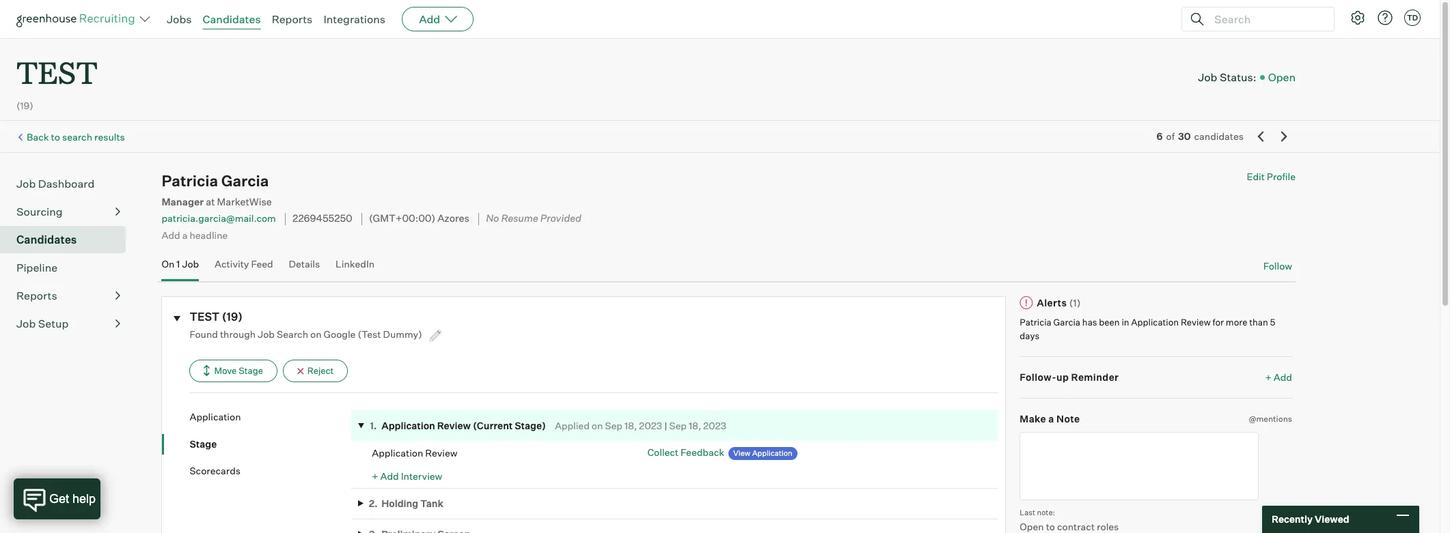 Task type: describe. For each thing, give the bounding box(es) containing it.
1
[[177, 258, 180, 270]]

job inside "link"
[[182, 258, 199, 270]]

greenhouse recruiting image
[[16, 11, 139, 27]]

add inside add popup button
[[419, 12, 440, 26]]

0 horizontal spatial candidates link
[[16, 232, 120, 248]]

view
[[734, 449, 751, 459]]

1 vertical spatial review
[[437, 420, 471, 432]]

configure image
[[1350, 10, 1366, 26]]

scorecards
[[190, 466, 241, 477]]

follow-up reminder
[[1020, 372, 1119, 384]]

review inside patricia garcia has been in application review for more than 5 days
[[1181, 317, 1211, 328]]

edit
[[1247, 171, 1265, 183]]

no
[[486, 213, 499, 225]]

linkedin link
[[336, 258, 375, 278]]

note
[[1057, 413, 1080, 425]]

dashboard
[[38, 177, 95, 191]]

patricia garcia has been in application review for more than 5 days
[[1020, 317, 1276, 342]]

1.
[[370, 420, 377, 432]]

6
[[1157, 131, 1163, 142]]

(current
[[473, 420, 513, 432]]

+ for + add interview
[[372, 471, 378, 483]]

test (19)
[[190, 310, 243, 324]]

0 horizontal spatial (19)
[[16, 100, 33, 112]]

@mentions link
[[1249, 413, 1293, 426]]

application inside patricia garcia has been in application review for more than 5 days
[[1132, 317, 1179, 328]]

search
[[62, 131, 92, 143]]

td button
[[1405, 10, 1421, 26]]

add a headline
[[162, 230, 228, 241]]

job for job dashboard
[[16, 177, 36, 191]]

+ add
[[1266, 372, 1293, 384]]

reject
[[307, 366, 334, 377]]

to inside last note: open to contract roles
[[1046, 521, 1055, 533]]

@mentions
[[1249, 414, 1293, 424]]

jobs link
[[167, 12, 192, 26]]

back to search results
[[27, 131, 125, 143]]

2 sep from the left
[[669, 420, 687, 432]]

job dashboard link
[[16, 176, 120, 192]]

at
[[206, 196, 215, 209]]

last note: open to contract roles
[[1020, 509, 1119, 533]]

add inside + add link
[[1274, 372, 1293, 384]]

0 vertical spatial reports
[[272, 12, 313, 26]]

2 2023 from the left
[[703, 420, 727, 432]]

results
[[94, 131, 125, 143]]

back
[[27, 131, 49, 143]]

make
[[1020, 413, 1047, 425]]

patricia.garcia@mail.com link
[[162, 213, 276, 225]]

of
[[1167, 131, 1175, 142]]

activity feed
[[215, 258, 273, 270]]

+ for + add
[[1266, 372, 1272, 384]]

1 18, from the left
[[625, 420, 637, 432]]

alerts
[[1037, 297, 1067, 309]]

edit profile link
[[1247, 171, 1296, 183]]

recently
[[1272, 514, 1313, 526]]

been
[[1099, 317, 1120, 328]]

tank
[[420, 498, 444, 510]]

1 horizontal spatial on
[[592, 420, 603, 432]]

view application link
[[729, 448, 797, 461]]

0 vertical spatial to
[[51, 131, 60, 143]]

viewed
[[1315, 514, 1350, 526]]

1 sep from the left
[[605, 420, 623, 432]]

linkedin
[[336, 258, 375, 270]]

scorecards link
[[190, 465, 352, 478]]

test link
[[16, 38, 98, 95]]

stage)
[[515, 420, 546, 432]]

marketwise
[[217, 196, 272, 209]]

recently viewed
[[1272, 514, 1350, 526]]

2 18, from the left
[[689, 420, 701, 432]]

has
[[1083, 317, 1097, 328]]

provided
[[541, 213, 582, 225]]

td
[[1407, 13, 1419, 23]]

application down move
[[190, 412, 241, 423]]

candidates
[[1195, 131, 1244, 142]]

application link
[[190, 411, 352, 424]]

patricia for patricia garcia has been in application review for more than 5 days
[[1020, 317, 1052, 328]]

patricia.garcia@mail.com
[[162, 213, 276, 225]]

+ add interview link
[[372, 471, 442, 483]]

follow
[[1264, 260, 1293, 272]]

reject button
[[283, 360, 348, 383]]

azores
[[438, 213, 470, 225]]

sourcing
[[16, 205, 63, 219]]

move
[[214, 366, 237, 377]]

1 vertical spatial reports link
[[16, 288, 120, 304]]

collect feedback link
[[648, 447, 725, 459]]

for
[[1213, 317, 1224, 328]]

+ add interview
[[372, 471, 442, 483]]

holding
[[382, 498, 418, 510]]

pipeline
[[16, 261, 58, 275]]

add button
[[402, 7, 474, 31]]



Task type: vqa. For each thing, say whether or not it's contained in the screenshot.
Open to the top
yes



Task type: locate. For each thing, give the bounding box(es) containing it.
stage up scorecards
[[190, 439, 217, 450]]

0 horizontal spatial on
[[310, 329, 322, 340]]

collect
[[648, 447, 679, 459]]

activity feed link
[[215, 258, 273, 278]]

garcia down alerts (1)
[[1054, 317, 1081, 328]]

feedback
[[681, 447, 725, 459]]

sep right applied
[[605, 420, 623, 432]]

reports link down pipeline link
[[16, 288, 120, 304]]

18, up feedback
[[689, 420, 701, 432]]

1 2023 from the left
[[639, 420, 662, 432]]

move stage
[[214, 366, 263, 377]]

(gmt+00:00)
[[369, 213, 436, 225]]

1 vertical spatial stage
[[190, 439, 217, 450]]

1 vertical spatial reports
[[16, 289, 57, 303]]

0 vertical spatial garcia
[[221, 172, 269, 190]]

a left note
[[1049, 413, 1055, 425]]

stage link
[[190, 438, 352, 451]]

to right back
[[51, 131, 60, 143]]

on 1 job link
[[162, 258, 199, 278]]

1 horizontal spatial garcia
[[1054, 317, 1081, 328]]

back to search results link
[[27, 131, 125, 143]]

(19)
[[16, 100, 33, 112], [222, 310, 243, 324]]

patricia up manager
[[162, 172, 218, 190]]

1 horizontal spatial stage
[[239, 366, 263, 377]]

1 vertical spatial to
[[1046, 521, 1055, 533]]

job for job status:
[[1198, 70, 1218, 84]]

1. application review (current stage)
[[370, 420, 546, 432]]

search
[[277, 329, 308, 340]]

to down note:
[[1046, 521, 1055, 533]]

applied
[[555, 420, 590, 432]]

2.
[[369, 498, 378, 510]]

application
[[1132, 317, 1179, 328], [190, 412, 241, 423], [382, 420, 435, 432], [372, 448, 423, 459], [752, 449, 793, 459]]

candidates down sourcing
[[16, 233, 77, 247]]

2023 up feedback
[[703, 420, 727, 432]]

contract
[[1057, 521, 1095, 533]]

than
[[1250, 317, 1269, 328]]

patricia up days
[[1020, 317, 1052, 328]]

job left search
[[258, 329, 275, 340]]

(gmt+00:00) azores
[[369, 213, 470, 225]]

test up found
[[190, 310, 220, 324]]

1 horizontal spatial to
[[1046, 521, 1055, 533]]

on 1 job
[[162, 258, 199, 270]]

on
[[162, 258, 175, 270]]

move stage button
[[190, 360, 277, 383]]

reports down pipeline
[[16, 289, 57, 303]]

reminder
[[1072, 372, 1119, 384]]

2023
[[639, 420, 662, 432], [703, 420, 727, 432]]

0 horizontal spatial reports link
[[16, 288, 120, 304]]

google
[[324, 329, 356, 340]]

0 horizontal spatial sep
[[605, 420, 623, 432]]

resume
[[501, 213, 538, 225]]

application review
[[372, 448, 458, 459]]

manager
[[162, 196, 204, 209]]

last
[[1020, 509, 1036, 518]]

application inside "link"
[[752, 449, 793, 459]]

+ add link
[[1266, 371, 1293, 385]]

sourcing link
[[16, 204, 120, 220]]

application right the view
[[752, 449, 793, 459]]

1 horizontal spatial a
[[1049, 413, 1055, 425]]

1 vertical spatial candidates link
[[16, 232, 120, 248]]

job up sourcing
[[16, 177, 36, 191]]

setup
[[38, 317, 69, 331]]

stage right move
[[239, 366, 263, 377]]

garcia
[[221, 172, 269, 190], [1054, 317, 1081, 328]]

candidates link right jobs
[[203, 12, 261, 26]]

test for test (19)
[[190, 310, 220, 324]]

garcia inside patricia garcia has been in application review for more than 5 days
[[1054, 317, 1081, 328]]

0 vertical spatial test
[[16, 52, 98, 92]]

garcia up marketwise
[[221, 172, 269, 190]]

found
[[190, 329, 218, 340]]

dummy)
[[383, 329, 422, 340]]

0 vertical spatial patricia
[[162, 172, 218, 190]]

patricia inside patricia garcia has been in application review for more than 5 days
[[1020, 317, 1052, 328]]

alerts (1)
[[1037, 297, 1081, 309]]

0 vertical spatial candidates
[[203, 12, 261, 26]]

sep right |
[[669, 420, 687, 432]]

patricia
[[162, 172, 218, 190], [1020, 317, 1052, 328]]

2023 left |
[[639, 420, 662, 432]]

(19) up back
[[16, 100, 33, 112]]

job right 1
[[182, 258, 199, 270]]

0 horizontal spatial reports
[[16, 289, 57, 303]]

1 vertical spatial test
[[190, 310, 220, 324]]

2 vertical spatial review
[[425, 448, 458, 459]]

on
[[310, 329, 322, 340], [592, 420, 603, 432]]

0 vertical spatial reports link
[[272, 12, 313, 26]]

1 vertical spatial +
[[372, 471, 378, 483]]

0 vertical spatial review
[[1181, 317, 1211, 328]]

garcia inside patricia garcia manager at marketwise
[[221, 172, 269, 190]]

jobs
[[167, 12, 192, 26]]

0 vertical spatial stage
[[239, 366, 263, 377]]

follow link
[[1264, 260, 1293, 273]]

1 vertical spatial on
[[592, 420, 603, 432]]

no resume provided
[[486, 213, 582, 225]]

0 horizontal spatial 2023
[[639, 420, 662, 432]]

0 vertical spatial (19)
[[16, 100, 33, 112]]

application right in
[[1132, 317, 1179, 328]]

18,
[[625, 420, 637, 432], [689, 420, 701, 432]]

0 horizontal spatial garcia
[[221, 172, 269, 190]]

open down last
[[1020, 521, 1044, 533]]

1 vertical spatial a
[[1049, 413, 1055, 425]]

interview
[[401, 471, 442, 483]]

1 horizontal spatial 18,
[[689, 420, 701, 432]]

add
[[419, 12, 440, 26], [162, 230, 180, 241], [1274, 372, 1293, 384], [380, 471, 399, 483]]

open inside last note: open to contract roles
[[1020, 521, 1044, 533]]

review
[[1181, 317, 1211, 328], [437, 420, 471, 432], [425, 448, 458, 459]]

0 vertical spatial +
[[1266, 372, 1272, 384]]

Search text field
[[1211, 9, 1322, 29]]

a left "headline"
[[182, 230, 188, 241]]

applied on  sep 18, 2023 | sep 18, 2023
[[555, 420, 727, 432]]

job left setup
[[16, 317, 36, 331]]

candidates link up pipeline link
[[16, 232, 120, 248]]

0 horizontal spatial test
[[16, 52, 98, 92]]

(19) up the through
[[222, 310, 243, 324]]

1 horizontal spatial candidates
[[203, 12, 261, 26]]

0 horizontal spatial a
[[182, 230, 188, 241]]

view application
[[734, 449, 793, 459]]

1 vertical spatial open
[[1020, 521, 1044, 533]]

1 vertical spatial (19)
[[222, 310, 243, 324]]

note:
[[1037, 509, 1055, 518]]

+ up @mentions on the bottom right of the page
[[1266, 372, 1272, 384]]

follow-
[[1020, 372, 1057, 384]]

1 horizontal spatial sep
[[669, 420, 687, 432]]

1 horizontal spatial open
[[1269, 70, 1296, 84]]

activity
[[215, 258, 249, 270]]

edit profile
[[1247, 171, 1296, 183]]

garcia for patricia garcia has been in application review for more than 5 days
[[1054, 317, 1081, 328]]

candidates right jobs
[[203, 12, 261, 26]]

reports left integrations
[[272, 12, 313, 26]]

test down the greenhouse recruiting image
[[16, 52, 98, 92]]

review left for
[[1181, 317, 1211, 328]]

days
[[1020, 331, 1040, 342]]

1 vertical spatial patricia
[[1020, 317, 1052, 328]]

+ up 2.
[[372, 471, 378, 483]]

in
[[1122, 317, 1130, 328]]

found through job search on google (test dummy)
[[190, 329, 424, 340]]

headline
[[190, 230, 228, 241]]

candidates
[[203, 12, 261, 26], [16, 233, 77, 247]]

1 vertical spatial candidates
[[16, 233, 77, 247]]

open right "status:"
[[1269, 70, 1296, 84]]

None text field
[[1020, 433, 1259, 501]]

a for add
[[182, 230, 188, 241]]

1 vertical spatial garcia
[[1054, 317, 1081, 328]]

test
[[16, 52, 98, 92], [190, 310, 220, 324]]

reports inside 'link'
[[16, 289, 57, 303]]

0 horizontal spatial open
[[1020, 521, 1044, 533]]

job
[[1198, 70, 1218, 84], [16, 177, 36, 191], [182, 258, 199, 270], [16, 317, 36, 331], [258, 329, 275, 340]]

collect feedback
[[648, 447, 725, 459]]

2. holding tank
[[369, 498, 444, 510]]

0 horizontal spatial stage
[[190, 439, 217, 450]]

0 horizontal spatial patricia
[[162, 172, 218, 190]]

patricia inside patricia garcia manager at marketwise
[[162, 172, 218, 190]]

(1)
[[1070, 297, 1081, 309]]

integrations link
[[324, 12, 386, 26]]

review up interview in the bottom of the page
[[425, 448, 458, 459]]

0 vertical spatial on
[[310, 329, 322, 340]]

patricia garcia manager at marketwise
[[162, 172, 272, 209]]

garcia for patricia garcia manager at marketwise
[[221, 172, 269, 190]]

pipeline link
[[16, 260, 120, 276]]

on right search
[[310, 329, 322, 340]]

6 of 30 candidates
[[1157, 131, 1244, 142]]

0 horizontal spatial candidates
[[16, 233, 77, 247]]

1 horizontal spatial 2023
[[703, 420, 727, 432]]

test for test
[[16, 52, 98, 92]]

job for job setup
[[16, 317, 36, 331]]

stage inside button
[[239, 366, 263, 377]]

review left "(current"
[[437, 420, 471, 432]]

feed
[[251, 258, 273, 270]]

open
[[1269, 70, 1296, 84], [1020, 521, 1044, 533]]

(test
[[358, 329, 381, 340]]

1 horizontal spatial (19)
[[222, 310, 243, 324]]

0 horizontal spatial 18,
[[625, 420, 637, 432]]

18, left |
[[625, 420, 637, 432]]

more
[[1226, 317, 1248, 328]]

application up application review
[[382, 420, 435, 432]]

0 horizontal spatial to
[[51, 131, 60, 143]]

1 horizontal spatial candidates link
[[203, 12, 261, 26]]

job left "status:"
[[1198, 70, 1218, 84]]

1 horizontal spatial reports
[[272, 12, 313, 26]]

0 vertical spatial open
[[1269, 70, 1296, 84]]

make a note
[[1020, 413, 1080, 425]]

reports link left integrations
[[272, 12, 313, 26]]

1 horizontal spatial patricia
[[1020, 317, 1052, 328]]

profile
[[1267, 171, 1296, 183]]

reports
[[272, 12, 313, 26], [16, 289, 57, 303]]

roles
[[1097, 521, 1119, 533]]

1 horizontal spatial test
[[190, 310, 220, 324]]

td button
[[1402, 7, 1424, 29]]

0 vertical spatial candidates link
[[203, 12, 261, 26]]

application up + add interview link
[[372, 448, 423, 459]]

patricia for patricia garcia manager at marketwise
[[162, 172, 218, 190]]

a for make
[[1049, 413, 1055, 425]]

on right applied
[[592, 420, 603, 432]]

1 horizontal spatial reports link
[[272, 12, 313, 26]]

0 horizontal spatial +
[[372, 471, 378, 483]]

1 horizontal spatial +
[[1266, 372, 1272, 384]]

0 vertical spatial a
[[182, 230, 188, 241]]



